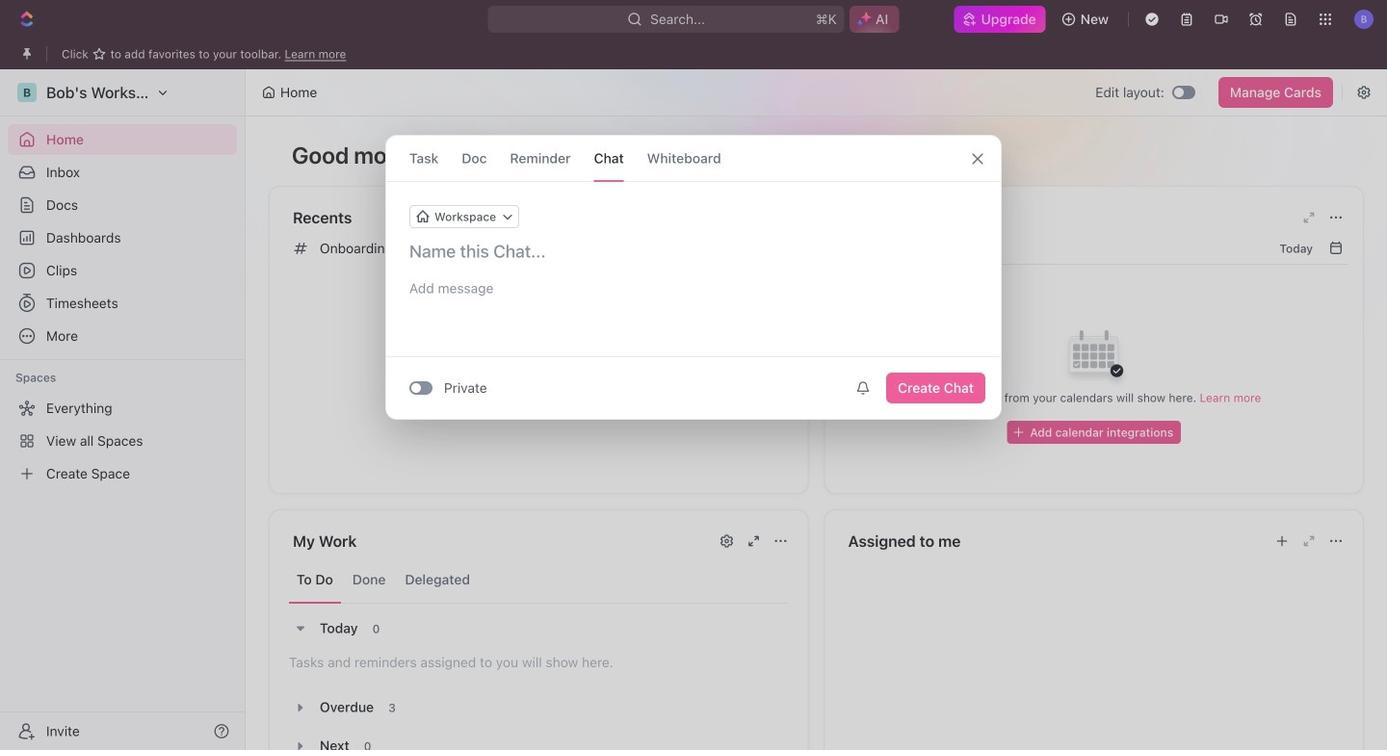 Task type: locate. For each thing, give the bounding box(es) containing it.
dialog
[[385, 135, 1002, 420]]

tree
[[8, 393, 237, 489]]

tab list
[[289, 557, 789, 604]]



Task type: vqa. For each thing, say whether or not it's contained in the screenshot.
tree in Sidebar navigation
yes



Task type: describe. For each thing, give the bounding box(es) containing it.
tree inside sidebar navigation
[[8, 393, 237, 489]]

sidebar navigation
[[0, 69, 246, 750]]

Name this Chat... field
[[386, 240, 1001, 263]]



